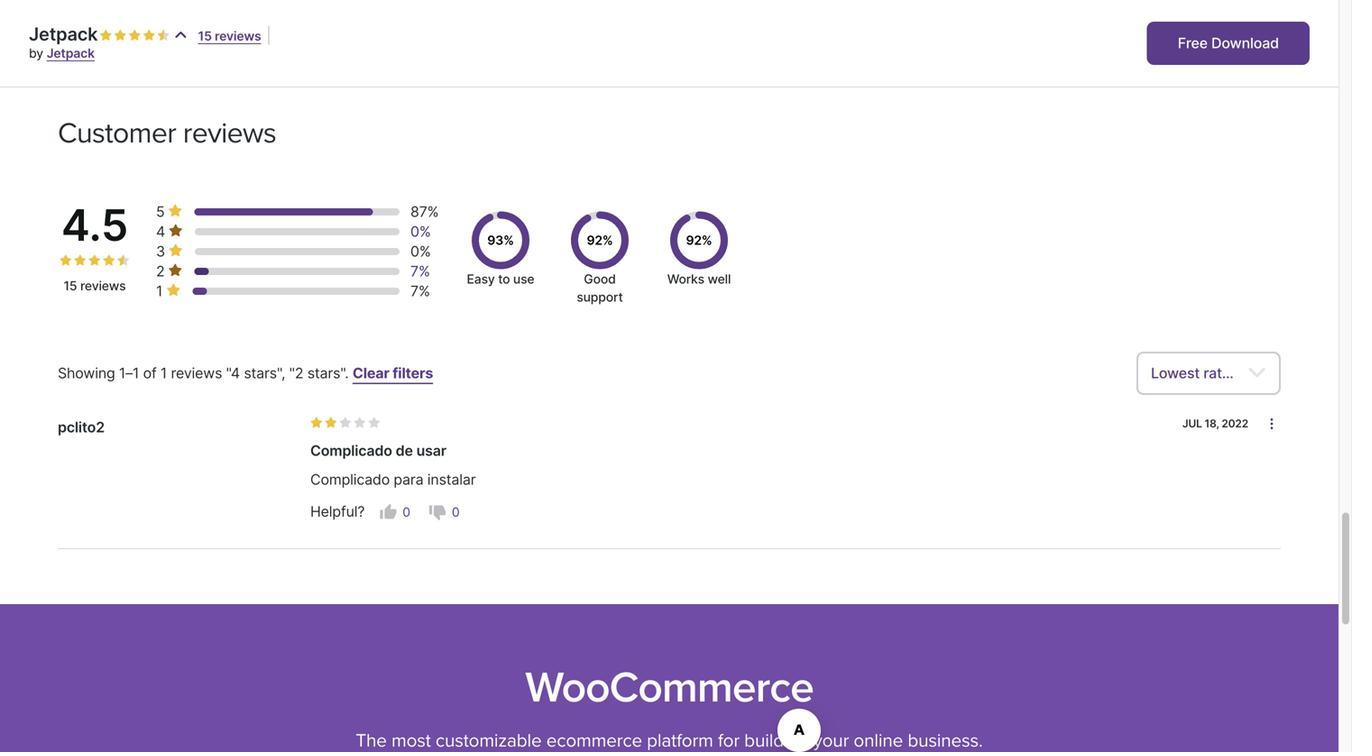 Task type: describe. For each thing, give the bounding box(es) containing it.
rate product 4 stars image
[[354, 417, 366, 429]]

3
[[156, 243, 165, 260]]

to
[[498, 271, 510, 287]]

free download
[[1178, 34, 1280, 52]]

clear filters button
[[353, 363, 433, 384]]

the most customizable ecommerce platform for building your online business.
[[356, 730, 983, 753]]

business.
[[908, 730, 983, 753]]

0 vertical spatial rate product 4 stars image
[[143, 29, 156, 42]]

rate product 1 star image for 4.5
[[60, 254, 72, 267]]

easy to use
[[467, 271, 535, 287]]

complicado de usar
[[310, 442, 447, 460]]

"4
[[226, 364, 240, 382]]

5
[[156, 203, 165, 220]]

rated
[[1204, 364, 1240, 382]]

2022
[[1222, 417, 1249, 430]]

vote up image
[[379, 503, 397, 521]]

0 vertical spatial rate product 5 stars image
[[157, 29, 170, 42]]

4
[[156, 223, 165, 240]]

rate product 5 stars image for 4.5
[[117, 254, 130, 267]]

4.5
[[61, 199, 128, 251]]

0% for 4
[[411, 223, 431, 240]]

complicado for complicado de usar
[[310, 442, 392, 460]]

platform
[[647, 730, 714, 753]]

works well
[[668, 271, 731, 287]]

online
[[854, 730, 903, 753]]

helpful?
[[310, 503, 365, 521]]

rate product 3 stars image
[[88, 254, 101, 267]]

0 for the vote up image
[[403, 505, 410, 520]]

instalar
[[428, 471, 476, 488]]

use
[[513, 271, 535, 287]]

1 vertical spatial 15 reviews
[[64, 278, 126, 293]]

rate product 1 star image for pclito2
[[310, 417, 323, 429]]

3 stars, 0% of reviews element
[[156, 242, 187, 261]]

1 horizontal spatial 15 reviews
[[198, 28, 261, 44]]

rate product 5 stars image for pclito2
[[368, 417, 381, 429]]

customer reviews
[[58, 116, 276, 150]]

ecommerce
[[547, 730, 642, 753]]

1–1
[[119, 364, 139, 382]]

rate product 2 stars image for pclito2
[[325, 417, 337, 429]]

2
[[156, 262, 165, 280]]

7% for 1
[[411, 282, 430, 300]]

well
[[708, 271, 731, 287]]

showing
[[58, 364, 115, 382]]

free download link
[[1148, 22, 1310, 65]]

rate product 2 stars image for 4.5
[[74, 254, 87, 267]]

Lowest rated field
[[1137, 352, 1281, 395]]

good support
[[577, 271, 623, 305]]

customer
[[58, 116, 176, 150]]

free for free download
[[1178, 34, 1208, 52]]

pclito2
[[58, 418, 105, 436]]

woocommerce
[[525, 662, 814, 714]]

1 vertical spatial rate product 4 stars image
[[103, 254, 115, 267]]

usar
[[417, 442, 447, 460]]

free for free download
[[72, 43, 94, 56]]

4 stars, 0% of reviews element
[[156, 222, 187, 242]]

for
[[718, 730, 740, 753]]

para
[[394, 471, 424, 488]]



Task type: locate. For each thing, give the bounding box(es) containing it.
rate product 5 stars image right rate product 3 stars icon at the top left
[[117, 254, 130, 267]]

2 horizontal spatial rate product 1 star image
[[310, 417, 323, 429]]

jul
[[1183, 417, 1203, 430]]

1 vertical spatial 0%
[[411, 243, 431, 260]]

your
[[814, 730, 849, 753]]

vote down image
[[428, 503, 447, 521]]

2 stars, 7% of reviews element
[[156, 261, 186, 281]]

complicado para instalar
[[310, 471, 476, 488]]

free download
[[72, 43, 147, 56]]

1 horizontal spatial rate product 4 stars image
[[143, 29, 156, 42]]

filters
[[393, 364, 433, 382]]

rate product 5 stars image right rate product 2 stars icon
[[157, 29, 170, 42]]

by
[[29, 46, 43, 61]]

rate product 2 stars image left rate product 4 stars icon
[[325, 417, 337, 429]]

0 horizontal spatial rate product 2 stars image
[[74, 254, 87, 267]]

by jetpack
[[29, 46, 95, 61]]

rate product 3 stars image left rate product 4 stars icon
[[339, 417, 352, 429]]

1 horizontal spatial rate product 3 stars image
[[339, 417, 352, 429]]

complicado up the helpful?
[[310, 471, 390, 488]]

1 down 2
[[156, 282, 163, 300]]

download
[[1212, 34, 1280, 52]]

works
[[668, 271, 705, 287]]

2 vertical spatial rate product 1 star image
[[310, 417, 323, 429]]

0 vertical spatial rate product 2 stars image
[[74, 254, 87, 267]]

0 vertical spatial 1
[[156, 282, 163, 300]]

15 down the 4.5
[[64, 278, 77, 293]]

0 vertical spatial rate product 1 star image
[[100, 29, 112, 42]]

angle down image
[[1248, 363, 1267, 384]]

1 vertical spatial rate product 3 stars image
[[339, 417, 352, 429]]

0 horizontal spatial rate product 4 stars image
[[103, 254, 115, 267]]

1 vertical spatial complicado
[[310, 471, 390, 488]]

0 horizontal spatial rate product 1 star image
[[60, 254, 72, 267]]

most
[[392, 730, 431, 753]]

2 horizontal spatial rate product 5 stars image
[[368, 417, 381, 429]]

0 vertical spatial 15 reviews
[[198, 28, 261, 44]]

0 for vote down icon
[[452, 505, 460, 520]]

stars",
[[244, 364, 285, 382]]

1
[[156, 282, 163, 300], [160, 364, 167, 382]]

rate product 1 star image
[[100, 29, 112, 42], [60, 254, 72, 267], [310, 417, 323, 429]]

0 vertical spatial 0%
[[411, 223, 431, 240]]

2 0 from the left
[[452, 505, 460, 520]]

customizable
[[436, 730, 542, 753]]

1 complicado from the top
[[310, 442, 392, 460]]

open options menu image
[[1265, 417, 1280, 431]]

0 horizontal spatial free
[[72, 43, 94, 56]]

free
[[1178, 34, 1208, 52], [72, 43, 94, 56]]

stars".
[[307, 364, 349, 382]]

rate product 1 star image left rate product 4 stars icon
[[310, 417, 323, 429]]

1 vertical spatial 1
[[160, 364, 167, 382]]

1 inside 1 star, 7% of reviews "element"
[[156, 282, 163, 300]]

0 horizontal spatial rate product 5 stars image
[[117, 254, 130, 267]]

rate product 3 stars image right rate product 2 stars icon
[[128, 29, 141, 42]]

complicado down rate product 4 stars icon
[[310, 442, 392, 460]]

support
[[577, 289, 623, 305]]

87%
[[411, 203, 439, 220]]

jetpack right by in the left of the page
[[47, 46, 95, 61]]

1 star, 7% of reviews element
[[156, 281, 184, 301]]

complicado for complicado para instalar
[[310, 471, 390, 488]]

lowest rated
[[1151, 364, 1240, 382]]

0%
[[411, 223, 431, 240], [411, 243, 431, 260]]

1 horizontal spatial free
[[1178, 34, 1208, 52]]

jul 18, 2022
[[1183, 417, 1249, 430]]

rate product 2 stars image
[[74, 254, 87, 267], [325, 417, 337, 429]]

7%
[[411, 262, 430, 280], [411, 282, 430, 300]]

0 right vote down icon
[[452, 505, 460, 520]]

lowest
[[1151, 364, 1200, 382]]

good
[[584, 271, 616, 287]]

2 7% from the top
[[411, 282, 430, 300]]

1 vertical spatial 7%
[[411, 282, 430, 300]]

0% for 3
[[411, 243, 431, 260]]

de
[[396, 442, 413, 460]]

1 7% from the top
[[411, 262, 430, 280]]

1 vertical spatial 15
[[64, 278, 77, 293]]

clear
[[353, 364, 390, 382]]

rate product 4 stars image right rate product 2 stars icon
[[143, 29, 156, 42]]

"2
[[289, 364, 304, 382]]

rate product 1 star image left rate product 3 stars icon at the top left
[[60, 254, 72, 267]]

0 vertical spatial 15
[[198, 28, 212, 44]]

of
[[143, 364, 157, 382]]

15
[[198, 28, 212, 44], [64, 278, 77, 293]]

1 0% from the top
[[411, 223, 431, 240]]

5 stars, 87% of reviews element
[[156, 202, 186, 222]]

rate product 3 stars image for the topmost rate product 4 stars image
[[128, 29, 141, 42]]

rate product 5 stars image right rate product 4 stars icon
[[368, 417, 381, 429]]

15 right download
[[198, 28, 212, 44]]

7% down the 87%
[[411, 262, 430, 280]]

showing 1–1 of 1 reviews "4 stars", "2 stars". clear filters
[[58, 364, 433, 382]]

1 horizontal spatial 15
[[198, 28, 212, 44]]

jetpack link
[[47, 46, 95, 61]]

rate product 5 stars image
[[157, 29, 170, 42], [117, 254, 130, 267], [368, 417, 381, 429]]

the
[[356, 730, 387, 753]]

2 complicado from the top
[[310, 471, 390, 488]]

rate product 3 stars image
[[128, 29, 141, 42], [339, 417, 352, 429]]

rate product 4 stars image right rate product 3 stars icon at the top left
[[103, 254, 115, 267]]

0 right the vote up image
[[403, 505, 410, 520]]

download
[[97, 43, 147, 56]]

0 vertical spatial 7%
[[411, 262, 430, 280]]

rate product 4 stars image
[[143, 29, 156, 42], [103, 254, 115, 267]]

1 0 from the left
[[403, 505, 410, 520]]

18,
[[1205, 417, 1220, 430]]

reviews
[[215, 28, 261, 44], [183, 116, 276, 150], [80, 278, 126, 293], [171, 364, 222, 382]]

15 reviews
[[198, 28, 261, 44], [64, 278, 126, 293]]

rate product 1 star image up free download
[[100, 29, 112, 42]]

7% left easy on the top of the page
[[411, 282, 430, 300]]

easy
[[467, 271, 495, 287]]

0 vertical spatial rate product 3 stars image
[[128, 29, 141, 42]]

2 vertical spatial rate product 5 stars image
[[368, 417, 381, 429]]

jetpack
[[29, 23, 98, 45], [47, 46, 95, 61]]

1 right of
[[160, 364, 167, 382]]

7% for 2
[[411, 262, 430, 280]]

1 vertical spatial rate product 1 star image
[[60, 254, 72, 267]]

rate product 2 stars image
[[114, 29, 127, 42]]

1 horizontal spatial rate product 5 stars image
[[157, 29, 170, 42]]

0
[[403, 505, 410, 520], [452, 505, 460, 520]]

15 reviews link
[[198, 28, 261, 44]]

rate product 2 stars image left rate product 3 stars icon at the top left
[[74, 254, 87, 267]]

rate product 3 stars image for rate product 4 stars icon
[[339, 417, 352, 429]]

0 vertical spatial complicado
[[310, 442, 392, 460]]

1 horizontal spatial rate product 1 star image
[[100, 29, 112, 42]]

2 0% from the top
[[411, 243, 431, 260]]

1 horizontal spatial 0
[[452, 505, 460, 520]]

0 horizontal spatial rate product 3 stars image
[[128, 29, 141, 42]]

0 horizontal spatial 15 reviews
[[64, 278, 126, 293]]

1 horizontal spatial rate product 2 stars image
[[325, 417, 337, 429]]

jetpack up by jetpack
[[29, 23, 98, 45]]

0 horizontal spatial 0
[[403, 505, 410, 520]]

1 vertical spatial rate product 2 stars image
[[325, 417, 337, 429]]

0 horizontal spatial 15
[[64, 278, 77, 293]]

building
[[745, 730, 809, 753]]

1 vertical spatial rate product 5 stars image
[[117, 254, 130, 267]]

complicado
[[310, 442, 392, 460], [310, 471, 390, 488]]



Task type: vqa. For each thing, say whether or not it's contained in the screenshot.
the top 101 reviews
no



